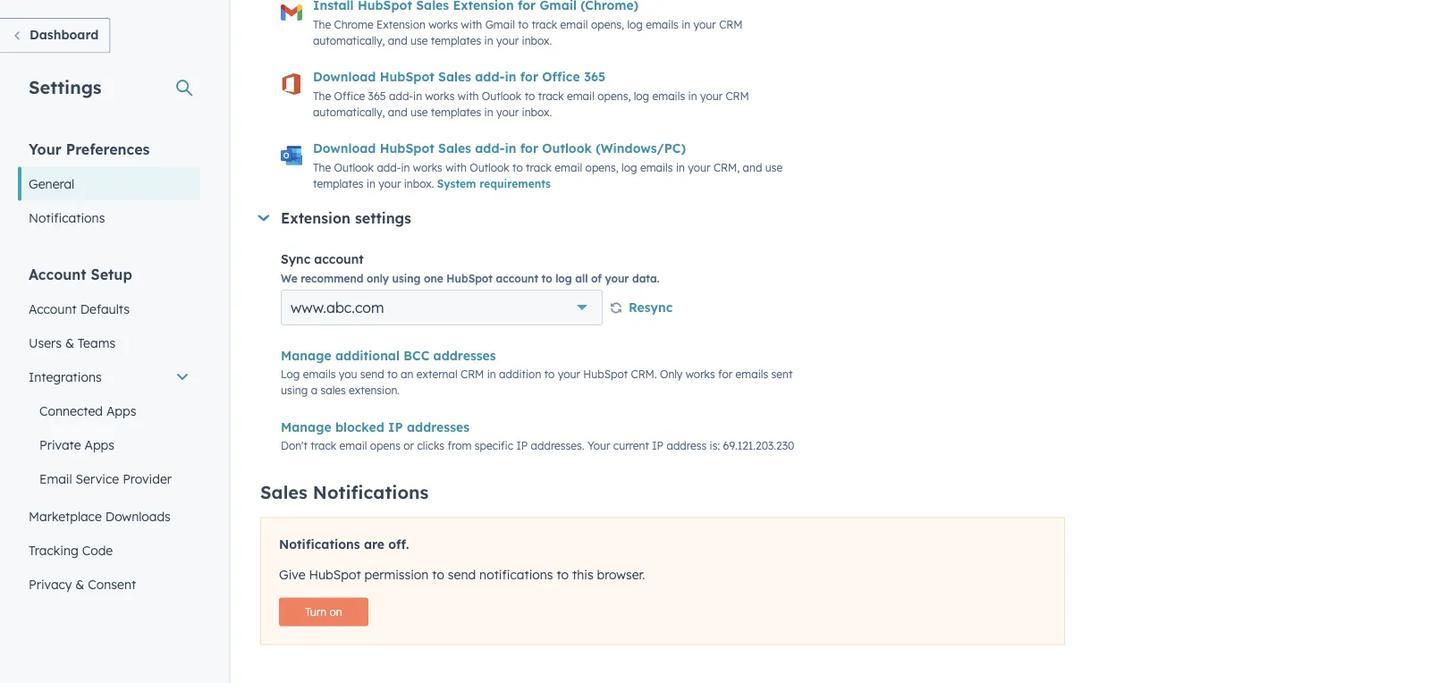 Task type: locate. For each thing, give the bounding box(es) containing it.
outlook inside download hubspot sales add-in for office 365 the office 365 add-in works with outlook to track email opens, log emails in your crm automatically, and use templates in your inbox.
[[482, 89, 522, 103]]

1 vertical spatial manage
[[281, 419, 332, 435]]

add- up the system requirements
[[475, 141, 505, 156]]

add- down the download hubspot sales add-in for office 365 button
[[389, 89, 413, 103]]

email down the chrome extension works with gmail to track email opens, log emails in your crm automatically, and use templates in your inbox.
[[567, 89, 595, 103]]

addresses up external
[[433, 348, 496, 363]]

1 vertical spatial with
[[458, 89, 479, 103]]

to right 'addition'
[[544, 368, 555, 381]]

account defaults
[[29, 301, 130, 317]]

0 horizontal spatial account
[[314, 252, 364, 267]]

0 vertical spatial inbox.
[[522, 34, 552, 47]]

for for office
[[520, 69, 538, 85]]

log
[[627, 18, 643, 31], [634, 89, 649, 103], [622, 161, 637, 174], [556, 272, 572, 285]]

download inside button
[[313, 141, 376, 156]]

1 horizontal spatial &
[[75, 576, 84, 592]]

add- inside download hubspot sales add-in for outlook (windows/pc) button
[[475, 141, 505, 156]]

and inside the outlook add-in works with outlook to track email opens, log emails in your crm, and use templates in your inbox.
[[743, 161, 762, 174]]

sales inside button
[[438, 141, 471, 156]]

2 manage from the top
[[281, 419, 332, 435]]

for
[[520, 69, 538, 85], [520, 141, 538, 156], [718, 368, 733, 381]]

1 horizontal spatial office
[[542, 69, 580, 85]]

office down the chrome extension works with gmail to track email opens, log emails in your crm automatically, and use templates in your inbox.
[[542, 69, 580, 85]]

1 vertical spatial using
[[281, 384, 308, 397]]

templates
[[431, 34, 481, 47], [431, 105, 481, 119], [313, 177, 364, 190]]

to right gmail
[[518, 18, 529, 31]]

account defaults link
[[18, 292, 200, 326]]

log inside the chrome extension works with gmail to track email opens, log emails in your crm automatically, and use templates in your inbox.
[[627, 18, 643, 31]]

add- up settings
[[377, 161, 401, 174]]

opens,
[[591, 18, 624, 31], [598, 89, 631, 103], [585, 161, 619, 174]]

account up recommend
[[314, 252, 364, 267]]

outlook down the download hubspot sales add-in for office 365 button
[[482, 89, 522, 103]]

addresses inside manage additional bcc addresses log emails you send to an external crm in addition to your hubspot crm. only works for emails sent using a sales extension.
[[433, 348, 496, 363]]

1 automatically, from the top
[[313, 34, 385, 47]]

2 vertical spatial crm
[[461, 368, 484, 381]]

1 vertical spatial extension
[[281, 210, 351, 227]]

in inside button
[[505, 141, 517, 156]]

0 vertical spatial using
[[392, 272, 421, 285]]

use inside the outlook add-in works with outlook to track email opens, log emails in your crm, and use templates in your inbox.
[[765, 161, 783, 174]]

ip right 'current'
[[652, 439, 664, 453]]

1 vertical spatial sales
[[438, 141, 471, 156]]

track right gmail
[[532, 18, 557, 31]]

email inside download hubspot sales add-in for office 365 the office 365 add-in works with outlook to track email opens, log emails in your crm automatically, and use templates in your inbox.
[[567, 89, 595, 103]]

extension.
[[349, 384, 400, 397]]

0 vertical spatial the
[[313, 18, 331, 31]]

notifications inside 'link'
[[29, 210, 105, 225]]

365
[[584, 69, 606, 85], [368, 89, 386, 103]]

0 vertical spatial download
[[313, 69, 376, 85]]

templates up "extension settings"
[[313, 177, 364, 190]]

manage additional bcc addresses button
[[281, 345, 496, 367]]

use up the download hubspot sales add-in for office 365 button
[[411, 34, 428, 47]]

365 down chrome
[[368, 89, 386, 103]]

to left an
[[387, 368, 398, 381]]

to inside the outlook add-in works with outlook to track email opens, log emails in your crm, and use templates in your inbox.
[[513, 161, 523, 174]]

use for in
[[765, 161, 783, 174]]

0 vertical spatial notifications
[[29, 210, 105, 225]]

hubspot inside download hubspot sales add-in for office 365 the office 365 add-in works with outlook to track email opens, log emails in your crm automatically, and use templates in your inbox.
[[380, 69, 434, 85]]

with inside the outlook add-in works with outlook to track email opens, log emails in your crm, and use templates in your inbox.
[[446, 161, 467, 174]]

we
[[281, 272, 298, 285]]

0 vertical spatial crm
[[719, 18, 743, 31]]

inbox. left system
[[404, 177, 434, 190]]

2 download from the top
[[313, 141, 376, 156]]

notifications
[[29, 210, 105, 225], [313, 481, 429, 503], [279, 537, 360, 552]]

notifications up give
[[279, 537, 360, 552]]

crm inside manage additional bcc addresses log emails you send to an external crm in addition to your hubspot crm. only works for emails sent using a sales extension.
[[461, 368, 484, 381]]

1 vertical spatial &
[[75, 576, 84, 592]]

0 vertical spatial templates
[[431, 34, 481, 47]]

inbox. for to
[[404, 177, 434, 190]]

0 vertical spatial for
[[520, 69, 538, 85]]

1 horizontal spatial extension
[[377, 18, 426, 31]]

0 vertical spatial addresses
[[433, 348, 496, 363]]

office down chrome
[[334, 89, 365, 103]]

manage up log
[[281, 348, 332, 363]]

from
[[448, 439, 472, 453]]

extension
[[377, 18, 426, 31], [281, 210, 351, 227]]

account up users
[[29, 301, 77, 317]]

manage inside manage blocked ip addresses don't track email opens or clicks from specific ip addresses. your current ip address is: 69.121.203.230
[[281, 419, 332, 435]]

download for download hubspot sales add-in for outlook (windows/pc)
[[313, 141, 376, 156]]

track down the chrome extension works with gmail to track email opens, log emails in your crm automatically, and use templates in your inbox.
[[538, 89, 564, 103]]

using down log
[[281, 384, 308, 397]]

0 horizontal spatial 365
[[368, 89, 386, 103]]

account up account defaults
[[29, 265, 86, 283]]

don't
[[281, 439, 308, 453]]

your preferences
[[29, 140, 150, 158]]

1 vertical spatial the
[[313, 89, 331, 103]]

sales down don't
[[260, 481, 307, 503]]

1 horizontal spatial ip
[[516, 439, 528, 453]]

1 manage from the top
[[281, 348, 332, 363]]

use right crm,
[[765, 161, 783, 174]]

and right crm,
[[743, 161, 762, 174]]

to left all
[[542, 272, 552, 285]]

& right privacy
[[75, 576, 84, 592]]

track
[[532, 18, 557, 31], [538, 89, 564, 103], [526, 161, 552, 174], [311, 439, 336, 453]]

teams
[[78, 335, 115, 351]]

1 vertical spatial apps
[[84, 437, 114, 453]]

for down the chrome extension works with gmail to track email opens, log emails in your crm automatically, and use templates in your inbox.
[[520, 69, 538, 85]]

email service provider
[[39, 471, 172, 487]]

to inside the sync account we recommend only using one hubspot account to log all of your data.
[[542, 272, 552, 285]]

1 horizontal spatial account
[[496, 272, 539, 285]]

download inside download hubspot sales add-in for office 365 the office 365 add-in works with outlook to track email opens, log emails in your crm automatically, and use templates in your inbox.
[[313, 69, 376, 85]]

manage blocked ip addresses don't track email opens or clicks from specific ip addresses. your current ip address is: 69.121.203.230
[[281, 419, 795, 453]]

works inside the outlook add-in works with outlook to track email opens, log emails in your crm, and use templates in your inbox.
[[413, 161, 443, 174]]

2 vertical spatial templates
[[313, 177, 364, 190]]

manage
[[281, 348, 332, 363], [281, 419, 332, 435]]

1 horizontal spatial your
[[588, 439, 610, 453]]

track inside download hubspot sales add-in for office 365 the office 365 add-in works with outlook to track email opens, log emails in your crm automatically, and use templates in your inbox.
[[538, 89, 564, 103]]

3 the from the top
[[313, 161, 331, 174]]

2 vertical spatial and
[[743, 161, 762, 174]]

2 vertical spatial for
[[718, 368, 733, 381]]

0 vertical spatial &
[[65, 335, 74, 351]]

0 vertical spatial sales
[[438, 69, 471, 85]]

download down chrome
[[313, 69, 376, 85]]

use down the download hubspot sales add-in for office 365 button
[[411, 105, 428, 119]]

account left all
[[496, 272, 539, 285]]

your left 'current'
[[588, 439, 610, 453]]

for inside download hubspot sales add-in for office 365 the office 365 add-in works with outlook to track email opens, log emails in your crm automatically, and use templates in your inbox.
[[520, 69, 538, 85]]

0 vertical spatial automatically,
[[313, 34, 385, 47]]

external
[[417, 368, 458, 381]]

2 vertical spatial inbox.
[[404, 177, 434, 190]]

addresses for manage additional bcc addresses
[[433, 348, 496, 363]]

and down the download hubspot sales add-in for office 365 button
[[388, 105, 408, 119]]

1 vertical spatial office
[[334, 89, 365, 103]]

1 horizontal spatial send
[[448, 567, 476, 583]]

chrome
[[334, 18, 374, 31]]

send left 'notifications'
[[448, 567, 476, 583]]

1 vertical spatial opens,
[[598, 89, 631, 103]]

general link
[[18, 167, 200, 201]]

your up general
[[29, 140, 62, 158]]

track up requirements
[[526, 161, 552, 174]]

outlook
[[482, 89, 522, 103], [542, 141, 592, 156], [334, 161, 374, 174], [470, 161, 510, 174]]

your
[[29, 140, 62, 158], [588, 439, 610, 453]]

opens, inside download hubspot sales add-in for office 365 the office 365 add-in works with outlook to track email opens, log emails in your crm automatically, and use templates in your inbox.
[[598, 89, 631, 103]]

1 download from the top
[[313, 69, 376, 85]]

with
[[461, 18, 482, 31], [458, 89, 479, 103], [446, 161, 467, 174]]

the
[[313, 18, 331, 31], [313, 89, 331, 103], [313, 161, 331, 174]]

manage for manage additional bcc addresses
[[281, 348, 332, 363]]

privacy & consent link
[[18, 567, 200, 601]]

0 vertical spatial account
[[314, 252, 364, 267]]

hubspot for office
[[380, 69, 434, 85]]

using inside manage additional bcc addresses log emails you send to an external crm in addition to your hubspot crm. only works for emails sent using a sales extension.
[[281, 384, 308, 397]]

templates inside download hubspot sales add-in for office 365 the office 365 add-in works with outlook to track email opens, log emails in your crm automatically, and use templates in your inbox.
[[431, 105, 481, 119]]

track right don't
[[311, 439, 336, 453]]

inbox. inside the chrome extension works with gmail to track email opens, log emails in your crm automatically, and use templates in your inbox.
[[522, 34, 552, 47]]

0 vertical spatial use
[[411, 34, 428, 47]]

email inside manage blocked ip addresses don't track email opens or clicks from specific ip addresses. your current ip address is: 69.121.203.230
[[339, 439, 367, 453]]

for inside download hubspot sales add-in for outlook (windows/pc) button
[[520, 141, 538, 156]]

0 vertical spatial account
[[29, 265, 86, 283]]

your preferences element
[[18, 139, 200, 235]]

in inside manage additional bcc addresses log emails you send to an external crm in addition to your hubspot crm. only works for emails sent using a sales extension.
[[487, 368, 496, 381]]

1 vertical spatial and
[[388, 105, 408, 119]]

for inside manage additional bcc addresses log emails you send to an external crm in addition to your hubspot crm. only works for emails sent using a sales extension.
[[718, 368, 733, 381]]

with up system
[[446, 161, 467, 174]]

2 vertical spatial opens,
[[585, 161, 619, 174]]

1 vertical spatial your
[[588, 439, 610, 453]]

consent
[[88, 576, 136, 592]]

apps down integrations button
[[106, 403, 136, 419]]

account
[[314, 252, 364, 267], [496, 272, 539, 285]]

0 horizontal spatial office
[[334, 89, 365, 103]]

& right users
[[65, 335, 74, 351]]

emails inside the chrome extension works with gmail to track email opens, log emails in your crm automatically, and use templates in your inbox.
[[646, 18, 679, 31]]

manage up don't
[[281, 419, 332, 435]]

sales for outlook
[[438, 141, 471, 156]]

hubspot
[[380, 69, 434, 85], [380, 141, 434, 156], [447, 272, 493, 285], [583, 368, 628, 381], [309, 567, 361, 583]]

is:
[[710, 439, 720, 453]]

2 vertical spatial use
[[765, 161, 783, 174]]

templates for works
[[313, 177, 364, 190]]

1 vertical spatial account
[[29, 301, 77, 317]]

office
[[542, 69, 580, 85], [334, 89, 365, 103]]

1 the from the top
[[313, 18, 331, 31]]

0 vertical spatial your
[[29, 140, 62, 158]]

inbox. up download hubspot sales add-in for outlook (windows/pc)
[[522, 105, 552, 119]]

0 vertical spatial manage
[[281, 348, 332, 363]]

templates up the download hubspot sales add-in for office 365 button
[[431, 34, 481, 47]]

manage for manage blocked ip addresses
[[281, 419, 332, 435]]

email inside the outlook add-in works with outlook to track email opens, log emails in your crm, and use templates in your inbox.
[[555, 161, 582, 174]]

1 vertical spatial inbox.
[[522, 105, 552, 119]]

2 the from the top
[[313, 89, 331, 103]]

for right only
[[718, 368, 733, 381]]

outlook inside button
[[542, 141, 592, 156]]

1 vertical spatial crm
[[726, 89, 749, 103]]

and inside the chrome extension works with gmail to track email opens, log emails in your crm automatically, and use templates in your inbox.
[[388, 34, 408, 47]]

1 horizontal spatial 365
[[584, 69, 606, 85]]

extension settings button
[[257, 210, 1408, 227]]

0 vertical spatial 365
[[584, 69, 606, 85]]

send up extension.
[[360, 368, 384, 381]]

hubspot inside download hubspot sales add-in for outlook (windows/pc) button
[[380, 141, 434, 156]]

0 vertical spatial extension
[[377, 18, 426, 31]]

0 vertical spatial apps
[[106, 403, 136, 419]]

2 vertical spatial with
[[446, 161, 467, 174]]

0 vertical spatial with
[[461, 18, 482, 31]]

sales up download hubspot sales add-in for outlook (windows/pc)
[[438, 69, 471, 85]]

using
[[392, 272, 421, 285], [281, 384, 308, 397]]

365 down the chrome extension works with gmail to track email opens, log emails in your crm automatically, and use templates in your inbox.
[[584, 69, 606, 85]]

in
[[682, 18, 691, 31], [484, 34, 493, 47], [505, 69, 517, 85], [413, 89, 422, 103], [688, 89, 697, 103], [484, 105, 493, 119], [505, 141, 517, 156], [401, 161, 410, 174], [676, 161, 685, 174], [367, 177, 375, 190], [487, 368, 496, 381]]

hubspot inside the sync account we recommend only using one hubspot account to log all of your data.
[[447, 272, 493, 285]]

0 horizontal spatial using
[[281, 384, 308, 397]]

track inside the outlook add-in works with outlook to track email opens, log emails in your crm, and use templates in your inbox.
[[526, 161, 552, 174]]

to up download hubspot sales add-in for outlook (windows/pc)
[[525, 89, 535, 103]]

inbox. inside the outlook add-in works with outlook to track email opens, log emails in your crm, and use templates in your inbox.
[[404, 177, 434, 190]]

1 vertical spatial use
[[411, 105, 428, 119]]

the chrome extension works with gmail to track email opens, log emails in your crm automatically, and use templates in your inbox.
[[313, 18, 743, 47]]

for for outlook
[[520, 141, 538, 156]]

2 vertical spatial notifications
[[279, 537, 360, 552]]

sent
[[771, 368, 793, 381]]

1 vertical spatial templates
[[431, 105, 481, 119]]

1 vertical spatial notifications
[[313, 481, 429, 503]]

crm inside download hubspot sales add-in for office 365 the office 365 add-in works with outlook to track email opens, log emails in your crm automatically, and use templates in your inbox.
[[726, 89, 749, 103]]

log inside the outlook add-in works with outlook to track email opens, log emails in your crm, and use templates in your inbox.
[[622, 161, 637, 174]]

with down the download hubspot sales add-in for office 365 button
[[458, 89, 479, 103]]

apps up service
[[84, 437, 114, 453]]

0 horizontal spatial your
[[29, 140, 62, 158]]

for up the outlook add-in works with outlook to track email opens, log emails in your crm, and use templates in your inbox. at the top of page
[[520, 141, 538, 156]]

download
[[313, 69, 376, 85], [313, 141, 376, 156]]

0 vertical spatial opens,
[[591, 18, 624, 31]]

using left one
[[392, 272, 421, 285]]

use for works
[[411, 34, 428, 47]]

addresses inside manage blocked ip addresses don't track email opens or clicks from specific ip addresses. your current ip address is: 69.121.203.230
[[407, 419, 470, 435]]

you
[[339, 368, 357, 381]]

to right permission
[[432, 567, 444, 583]]

extension up sync
[[281, 210, 351, 227]]

log
[[281, 368, 300, 381]]

crm inside the chrome extension works with gmail to track email opens, log emails in your crm automatically, and use templates in your inbox.
[[719, 18, 743, 31]]

1 vertical spatial 365
[[368, 89, 386, 103]]

0 horizontal spatial send
[[360, 368, 384, 381]]

ip up opens
[[388, 419, 403, 435]]

1 vertical spatial addresses
[[407, 419, 470, 435]]

1 vertical spatial automatically,
[[313, 105, 385, 119]]

to up requirements
[[513, 161, 523, 174]]

email
[[560, 18, 588, 31], [567, 89, 595, 103], [555, 161, 582, 174], [339, 439, 367, 453]]

email right gmail
[[560, 18, 588, 31]]

www.abc.com
[[291, 299, 384, 317]]

templates inside the chrome extension works with gmail to track email opens, log emails in your crm automatically, and use templates in your inbox.
[[431, 34, 481, 47]]

apps
[[106, 403, 136, 419], [84, 437, 114, 453]]

with left gmail
[[461, 18, 482, 31]]

2 vertical spatial the
[[313, 161, 331, 174]]

sync
[[281, 252, 311, 267]]

ip
[[388, 419, 403, 435], [516, 439, 528, 453], [652, 439, 664, 453]]

are
[[364, 537, 385, 552]]

1 account from the top
[[29, 265, 86, 283]]

outlook up "extension settings"
[[334, 161, 374, 174]]

email down download hubspot sales add-in for outlook (windows/pc) button
[[555, 161, 582, 174]]

sales inside download hubspot sales add-in for office 365 the office 365 add-in works with outlook to track email opens, log emails in your crm automatically, and use templates in your inbox.
[[438, 69, 471, 85]]

0 vertical spatial send
[[360, 368, 384, 381]]

inbox. up download hubspot sales add-in for office 365 the office 365 add-in works with outlook to track email opens, log emails in your crm automatically, and use templates in your inbox.
[[522, 34, 552, 47]]

sales up system
[[438, 141, 471, 156]]

download hubspot sales add-in for office 365 button
[[313, 66, 606, 88]]

account inside "account defaults" link
[[29, 301, 77, 317]]

use inside the chrome extension works with gmail to track email opens, log emails in your crm automatically, and use templates in your inbox.
[[411, 34, 428, 47]]

templates inside the outlook add-in works with outlook to track email opens, log emails in your crm, and use templates in your inbox.
[[313, 177, 364, 190]]

works right only
[[686, 368, 715, 381]]

emails inside the outlook add-in works with outlook to track email opens, log emails in your crm, and use templates in your inbox.
[[640, 161, 673, 174]]

additional
[[335, 348, 400, 363]]

automatically, inside download hubspot sales add-in for office 365 the office 365 add-in works with outlook to track email opens, log emails in your crm automatically, and use templates in your inbox.
[[313, 105, 385, 119]]

the outlook add-in works with outlook to track email opens, log emails in your crm, and use templates in your inbox.
[[313, 161, 783, 190]]

log inside the sync account we recommend only using one hubspot account to log all of your data.
[[556, 272, 572, 285]]

and up the download hubspot sales add-in for office 365 button
[[388, 34, 408, 47]]

2 account from the top
[[29, 301, 77, 317]]

2 automatically, from the top
[[313, 105, 385, 119]]

0 horizontal spatial extension
[[281, 210, 351, 227]]

permission
[[365, 567, 429, 583]]

log inside download hubspot sales add-in for office 365 the office 365 add-in works with outlook to track email opens, log emails in your crm automatically, and use templates in your inbox.
[[634, 89, 649, 103]]

to
[[518, 18, 529, 31], [525, 89, 535, 103], [513, 161, 523, 174], [542, 272, 552, 285], [387, 368, 398, 381], [544, 368, 555, 381], [432, 567, 444, 583], [557, 567, 569, 583]]

1 horizontal spatial using
[[392, 272, 421, 285]]

outlook up the outlook add-in works with outlook to track email opens, log emails in your crm, and use templates in your inbox. at the top of page
[[542, 141, 592, 156]]

1 vertical spatial account
[[496, 272, 539, 285]]

opens, inside the chrome extension works with gmail to track email opens, log emails in your crm automatically, and use templates in your inbox.
[[591, 18, 624, 31]]

manage inside manage additional bcc addresses log emails you send to an external crm in addition to your hubspot crm. only works for emails sent using a sales extension.
[[281, 348, 332, 363]]

addresses for manage blocked ip addresses
[[407, 419, 470, 435]]

integrations button
[[18, 360, 200, 394]]

add-
[[475, 69, 505, 85], [389, 89, 413, 103], [475, 141, 505, 156], [377, 161, 401, 174]]

notifications down general
[[29, 210, 105, 225]]

current
[[613, 439, 649, 453]]

sales
[[438, 69, 471, 85], [438, 141, 471, 156], [260, 481, 307, 503]]

turn on
[[305, 606, 342, 619]]

apps inside connected apps link
[[106, 403, 136, 419]]

notifications link
[[18, 201, 200, 235]]

setup
[[91, 265, 132, 283]]

automatically,
[[313, 34, 385, 47], [313, 105, 385, 119]]

recommend
[[301, 272, 364, 285]]

download up "extension settings"
[[313, 141, 376, 156]]

works down the download hubspot sales add-in for office 365 button
[[425, 89, 455, 103]]

the inside the chrome extension works with gmail to track email opens, log emails in your crm automatically, and use templates in your inbox.
[[313, 18, 331, 31]]

crm.
[[631, 368, 657, 381]]

works inside the chrome extension works with gmail to track email opens, log emails in your crm automatically, and use templates in your inbox.
[[429, 18, 458, 31]]

works up system
[[413, 161, 443, 174]]

1 vertical spatial download
[[313, 141, 376, 156]]

0 horizontal spatial &
[[65, 335, 74, 351]]

templates down the download hubspot sales add-in for office 365 button
[[431, 105, 481, 119]]

bcc
[[404, 348, 430, 363]]

addresses up the "clicks"
[[407, 419, 470, 435]]

resync button
[[610, 297, 673, 320]]

download for download hubspot sales add-in for office 365 the office 365 add-in works with outlook to track email opens, log emails in your crm automatically, and use templates in your inbox.
[[313, 69, 376, 85]]

service
[[76, 471, 119, 487]]

sales for office
[[438, 69, 471, 85]]

the inside the outlook add-in works with outlook to track email opens, log emails in your crm, and use templates in your inbox.
[[313, 161, 331, 174]]

and
[[388, 34, 408, 47], [388, 105, 408, 119], [743, 161, 762, 174]]

clicks
[[417, 439, 445, 453]]

apps inside private apps link
[[84, 437, 114, 453]]

ip right specific at the bottom of the page
[[516, 439, 528, 453]]

1 vertical spatial for
[[520, 141, 538, 156]]

email down blocked
[[339, 439, 367, 453]]

0 vertical spatial and
[[388, 34, 408, 47]]

notifications down opens
[[313, 481, 429, 503]]

works up the download hubspot sales add-in for office 365 button
[[429, 18, 458, 31]]

extension right chrome
[[377, 18, 426, 31]]

crm
[[719, 18, 743, 31], [726, 89, 749, 103], [461, 368, 484, 381]]



Task type: vqa. For each thing, say whether or not it's contained in the screenshot.
Search activities search box
no



Task type: describe. For each thing, give the bounding box(es) containing it.
private
[[39, 437, 81, 453]]

notifications for notifications are off.
[[279, 537, 360, 552]]

on
[[330, 606, 342, 619]]

settings
[[29, 76, 102, 98]]

outlook up the system requirements
[[470, 161, 510, 174]]

settings
[[355, 210, 411, 227]]

& for privacy
[[75, 576, 84, 592]]

the for the outlook add-in works with outlook to track email opens, log emails in your crm, and use templates in your inbox.
[[313, 161, 331, 174]]

address
[[667, 439, 707, 453]]

use inside download hubspot sales add-in for office 365 the office 365 add-in works with outlook to track email opens, log emails in your crm automatically, and use templates in your inbox.
[[411, 105, 428, 119]]

marketplace downloads link
[[18, 500, 200, 534]]

email inside the chrome extension works with gmail to track email opens, log emails in your crm automatically, and use templates in your inbox.
[[560, 18, 588, 31]]

2 horizontal spatial ip
[[652, 439, 664, 453]]

tracking code
[[29, 542, 113, 558]]

only
[[660, 368, 683, 381]]

to inside download hubspot sales add-in for office 365 the office 365 add-in works with outlook to track email opens, log emails in your crm automatically, and use templates in your inbox.
[[525, 89, 535, 103]]

downloads
[[105, 508, 171, 524]]

specific
[[475, 439, 513, 453]]

download hubspot sales add-in for outlook (windows/pc)
[[313, 141, 686, 156]]

general
[[29, 176, 74, 191]]

provider
[[123, 471, 172, 487]]

requirements
[[480, 177, 551, 190]]

private apps link
[[18, 428, 200, 462]]

download hubspot sales add-in for office 365 the office 365 add-in works with outlook to track email opens, log emails in your crm automatically, and use templates in your inbox.
[[313, 69, 749, 119]]

of
[[591, 272, 602, 285]]

apps for connected apps
[[106, 403, 136, 419]]

opens, inside the outlook add-in works with outlook to track email opens, log emails in your crm, and use templates in your inbox.
[[585, 161, 619, 174]]

tracking
[[29, 542, 79, 558]]

works inside manage additional bcc addresses log emails you send to an external crm in addition to your hubspot crm. only works for emails sent using a sales extension.
[[686, 368, 715, 381]]

one
[[424, 272, 443, 285]]

automatically, inside the chrome extension works with gmail to track email opens, log emails in your crm automatically, and use templates in your inbox.
[[313, 34, 385, 47]]

account for account defaults
[[29, 301, 77, 317]]

notifications for notifications
[[29, 210, 105, 225]]

& for users
[[65, 335, 74, 351]]

email service provider link
[[18, 462, 200, 496]]

your inside manage additional bcc addresses log emails you send to an external crm in addition to your hubspot crm. only works for emails sent using a sales extension.
[[558, 368, 580, 381]]

track inside manage blocked ip addresses don't track email opens or clicks from specific ip addresses. your current ip address is: 69.121.203.230
[[311, 439, 336, 453]]

browser.
[[597, 567, 645, 583]]

a
[[311, 384, 318, 397]]

system
[[437, 177, 476, 190]]

off.
[[388, 537, 409, 552]]

to left this
[[557, 567, 569, 583]]

hubspot for outlook
[[380, 141, 434, 156]]

marketplace downloads
[[29, 508, 171, 524]]

opens
[[370, 439, 401, 453]]

this
[[572, 567, 594, 583]]

caret image
[[258, 215, 269, 221]]

integrations
[[29, 369, 102, 385]]

sales
[[321, 384, 346, 397]]

dashboard
[[30, 27, 99, 42]]

templates for with
[[431, 34, 481, 47]]

account for account setup
[[29, 265, 86, 283]]

inbox. for track
[[522, 34, 552, 47]]

privacy & consent
[[29, 576, 136, 592]]

add- down gmail
[[475, 69, 505, 85]]

hubspot for to
[[309, 567, 361, 583]]

marketplace
[[29, 508, 102, 524]]

to inside the chrome extension works with gmail to track email opens, log emails in your crm automatically, and use templates in your inbox.
[[518, 18, 529, 31]]

connected
[[39, 403, 103, 419]]

dashboard link
[[0, 18, 110, 53]]

or
[[404, 439, 414, 453]]

account setup element
[[18, 264, 200, 635]]

sync account we recommend only using one hubspot account to log all of your data.
[[281, 252, 660, 285]]

notifications are off.
[[279, 537, 409, 552]]

users & teams link
[[18, 326, 200, 360]]

addition
[[499, 368, 541, 381]]

with inside the chrome extension works with gmail to track email opens, log emails in your crm automatically, and use templates in your inbox.
[[461, 18, 482, 31]]

with inside download hubspot sales add-in for office 365 the office 365 add-in works with outlook to track email opens, log emails in your crm automatically, and use templates in your inbox.
[[458, 89, 479, 103]]

emails inside download hubspot sales add-in for office 365 the office 365 add-in works with outlook to track email opens, log emails in your crm automatically, and use templates in your inbox.
[[652, 89, 685, 103]]

0 vertical spatial office
[[542, 69, 580, 85]]

preferences
[[66, 140, 150, 158]]

69.121.203.230
[[723, 439, 795, 453]]

2 vertical spatial sales
[[260, 481, 307, 503]]

give
[[279, 567, 305, 583]]

resync
[[629, 300, 673, 316]]

notifications
[[479, 567, 553, 583]]

and inside download hubspot sales add-in for office 365 the office 365 add-in works with outlook to track email opens, log emails in your crm automatically, and use templates in your inbox.
[[388, 105, 408, 119]]

users & teams
[[29, 335, 115, 351]]

1 vertical spatial send
[[448, 567, 476, 583]]

private apps
[[39, 437, 114, 453]]

using inside the sync account we recommend only using one hubspot account to log all of your data.
[[392, 272, 421, 285]]

the for the chrome extension works with gmail to track email opens, log emails in your crm automatically, and use templates in your inbox.
[[313, 18, 331, 31]]

users
[[29, 335, 62, 351]]

sales notifications
[[260, 481, 429, 503]]

hubspot inside manage additional bcc addresses log emails you send to an external crm in addition to your hubspot crm. only works for emails sent using a sales extension.
[[583, 368, 628, 381]]

turn on button
[[279, 598, 368, 627]]

send inside manage additional bcc addresses log emails you send to an external crm in addition to your hubspot crm. only works for emails sent using a sales extension.
[[360, 368, 384, 381]]

an
[[401, 368, 414, 381]]

extension inside the chrome extension works with gmail to track email opens, log emails in your crm automatically, and use templates in your inbox.
[[377, 18, 426, 31]]

and for add-
[[743, 161, 762, 174]]

system requirements button
[[437, 176, 551, 192]]

account setup
[[29, 265, 132, 283]]

track inside the chrome extension works with gmail to track email opens, log emails in your crm automatically, and use templates in your inbox.
[[532, 18, 557, 31]]

extension settings
[[281, 210, 411, 227]]

give hubspot permission to send notifications to this browser.
[[279, 567, 645, 583]]

add- inside the outlook add-in works with outlook to track email opens, log emails in your crm, and use templates in your inbox.
[[377, 161, 401, 174]]

blocked
[[335, 419, 384, 435]]

apps for private apps
[[84, 437, 114, 453]]

inbox. inside download hubspot sales add-in for office 365 the office 365 add-in works with outlook to track email opens, log emails in your crm automatically, and use templates in your inbox.
[[522, 105, 552, 119]]

addresses.
[[531, 439, 585, 453]]

works inside download hubspot sales add-in for office 365 the office 365 add-in works with outlook to track email opens, log emails in your crm automatically, and use templates in your inbox.
[[425, 89, 455, 103]]

0 horizontal spatial ip
[[388, 419, 403, 435]]

the inside download hubspot sales add-in for office 365 the office 365 add-in works with outlook to track email opens, log emails in your crm automatically, and use templates in your inbox.
[[313, 89, 331, 103]]

and for extension
[[388, 34, 408, 47]]

all
[[575, 272, 588, 285]]

your inside manage blocked ip addresses don't track email opens or clicks from specific ip addresses. your current ip address is: 69.121.203.230
[[588, 439, 610, 453]]

your inside the sync account we recommend only using one hubspot account to log all of your data.
[[605, 272, 629, 285]]

connected apps link
[[18, 394, 200, 428]]

email
[[39, 471, 72, 487]]

turn
[[305, 606, 327, 619]]

crm,
[[714, 161, 740, 174]]

gmail
[[485, 18, 515, 31]]

manage blocked ip addresses button
[[281, 417, 470, 438]]

only
[[367, 272, 389, 285]]

tracking code link
[[18, 534, 200, 567]]

manage additional bcc addresses log emails you send to an external crm in addition to your hubspot crm. only works for emails sent using a sales extension.
[[281, 348, 793, 397]]

data.
[[632, 272, 660, 285]]

(windows/pc)
[[596, 141, 686, 156]]

defaults
[[80, 301, 130, 317]]

sync account element
[[281, 290, 1408, 327]]

connected apps
[[39, 403, 136, 419]]



